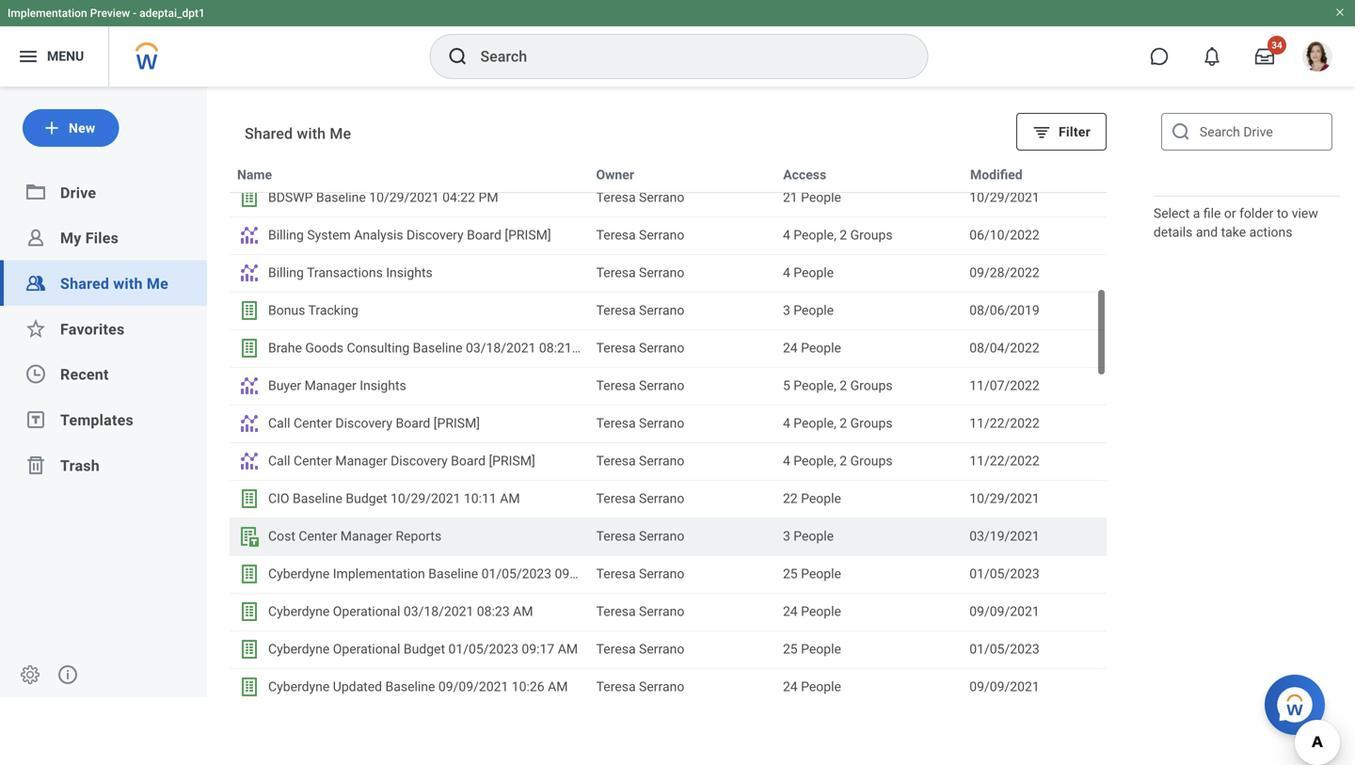 Task type: vqa. For each thing, say whether or not it's contained in the screenshot.


Task type: locate. For each thing, give the bounding box(es) containing it.
25 people link for cyberdyne operational  budget 01/05/2023 09:17 am
[[783, 639, 954, 660]]

groups right 5
[[850, 378, 893, 393]]

1 11/22/2022 from the top
[[969, 415, 1040, 431]]

manager inside the buyer manager insights link
[[304, 378, 356, 393]]

1 teresa serrano from the top
[[596, 190, 684, 205]]

trash image
[[24, 454, 47, 476]]

1 vertical spatial 3 people
[[783, 528, 834, 544]]

3 4 from the top
[[783, 415, 790, 431]]

groups for buyer manager insights
[[850, 378, 893, 393]]

take
[[1221, 224, 1246, 240]]

operational inside cyberdyne operational  budget 01/05/2023 09:17 am link
[[333, 641, 400, 657]]

2 4 people, 2 groups link from the top
[[783, 413, 954, 434]]

13 teresa from the top
[[596, 641, 636, 657]]

11/22/2022
[[969, 415, 1040, 431], [969, 453, 1040, 469]]

row containing bonus tracking
[[230, 292, 1107, 329]]

1 vertical spatial 25
[[783, 641, 798, 657]]

10/29/2021 down modified
[[969, 190, 1040, 205]]

insights down consulting
[[360, 378, 406, 393]]

4 for call center manager discovery board [prism]
[[783, 453, 790, 469]]

1 2 from the top
[[840, 227, 847, 243]]

2 discovery board image from the top
[[238, 375, 261, 397]]

workbook image
[[238, 299, 261, 322], [238, 299, 261, 322], [238, 487, 261, 510], [238, 487, 261, 510], [238, 600, 261, 623], [238, 600, 261, 623], [238, 676, 261, 698]]

0 horizontal spatial shared with me
[[60, 275, 169, 293]]

3 24 people link from the top
[[783, 677, 954, 697]]

center for call center discovery board [prism]
[[294, 415, 332, 431]]

4 people, 2 groups link down 5 people, 2 groups link
[[783, 413, 954, 434]]

me
[[330, 125, 351, 143], [147, 275, 169, 293]]

budget up cost center manager reports
[[346, 491, 387, 506]]

24 people link
[[783, 338, 954, 359], [783, 601, 954, 622], [783, 677, 954, 697]]

9 teresa from the top
[[596, 491, 636, 506]]

teresa for cio baseline budget 10/29/2021 10:11 am
[[596, 491, 636, 506]]

search image
[[1170, 120, 1192, 143]]

2 for call center discovery board [prism]
[[840, 415, 847, 431]]

teresa serrano cell for bonus tracking
[[589, 293, 775, 328]]

1 vertical spatial 4 people, 2 groups link
[[783, 413, 954, 434]]

implementation
[[8, 7, 87, 20], [333, 566, 425, 582]]

08/04/2022
[[969, 340, 1040, 356]]

baseline right cio
[[293, 491, 342, 506]]

grid inside item list element
[[230, 155, 1107, 706]]

1 vertical spatial budget
[[404, 641, 445, 657]]

implementation up menu dropdown button
[[8, 7, 87, 20]]

12 teresa from the top
[[596, 604, 636, 619]]

2 down 21 people 'link'
[[840, 227, 847, 243]]

6 teresa serrano cell from the top
[[589, 368, 775, 404]]

2 for call center manager discovery board [prism]
[[840, 453, 847, 469]]

13 serrano from the top
[[639, 641, 684, 657]]

2 25 people from the top
[[783, 641, 841, 657]]

3 people link for 08/06/2019
[[783, 300, 954, 321]]

2 cyberdyne from the top
[[268, 604, 330, 619]]

3 people link down 4 people link
[[783, 300, 954, 321]]

0 vertical spatial implementation
[[8, 7, 87, 20]]

teresa
[[596, 190, 636, 205], [596, 227, 636, 243], [596, 265, 636, 280], [596, 303, 636, 318], [596, 340, 636, 356], [596, 378, 636, 393], [596, 415, 636, 431], [596, 453, 636, 469], [596, 491, 636, 506], [596, 528, 636, 544], [596, 566, 636, 582], [596, 604, 636, 619], [596, 641, 636, 657], [596, 679, 636, 694]]

6 teresa serrano from the top
[[596, 378, 684, 393]]

2 vertical spatial [prism]
[[489, 453, 535, 469]]

2 for buyer manager insights
[[840, 378, 847, 393]]

serrano for billing system analysis discovery board [prism]
[[639, 227, 684, 243]]

teresa serrano cell
[[589, 180, 775, 215], [589, 217, 775, 253], [589, 255, 775, 291], [589, 293, 775, 328], [589, 330, 775, 366], [589, 368, 775, 404], [589, 406, 775, 441], [589, 443, 775, 479], [589, 481, 775, 517], [589, 518, 775, 554], [589, 556, 775, 592], [589, 594, 775, 630], [589, 631, 775, 667], [589, 669, 775, 705]]

2 row from the top
[[230, 179, 1107, 216]]

discovery board image for buyer manager insights
[[238, 375, 261, 397]]

board down the buyer manager insights link
[[396, 415, 430, 431]]

0 vertical spatial 25 people
[[783, 566, 841, 582]]

4 people, 2 groups down 21 people on the top right of the page
[[783, 227, 893, 243]]

8 serrano from the top
[[639, 453, 684, 469]]

people, down 5 people, 2 groups
[[794, 415, 836, 431]]

2 vertical spatial center
[[299, 528, 337, 544]]

4 people
[[783, 265, 834, 280]]

teresa for brahe goods consulting baseline 03/18/2021 08:21 am
[[596, 340, 636, 356]]

11 teresa serrano from the top
[[596, 566, 684, 582]]

0 vertical spatial 4 people, 2 groups link
[[783, 225, 954, 246]]

serrano for billing  transactions insights
[[639, 265, 684, 280]]

1 25 people link from the top
[[783, 564, 954, 584]]

4 groups from the top
[[850, 453, 893, 469]]

am right 09:17
[[558, 641, 578, 657]]

2 billing from the top
[[268, 265, 304, 280]]

system
[[307, 227, 351, 243]]

13 row from the top
[[230, 593, 1107, 630]]

03/18/2021
[[466, 340, 536, 356], [404, 604, 474, 619]]

discovery down call center discovery board [prism] link at the bottom left
[[391, 453, 448, 469]]

1 24 from the top
[[783, 340, 798, 356]]

34
[[1272, 40, 1282, 51]]

5 people, 2 groups
[[783, 378, 893, 393]]

am right '10:26'
[[548, 679, 568, 694]]

billing system analysis discovery board [prism] link
[[238, 224, 581, 247]]

file
[[1203, 206, 1221, 221]]

discovery board image for call center discovery board [prism]
[[238, 412, 261, 435]]

cyberdyne updated baseline 09/09/2021 10:26 am link
[[238, 676, 581, 698]]

access button
[[779, 164, 830, 186]]

3 row from the top
[[230, 216, 1107, 254]]

manager down goods
[[304, 378, 356, 393]]

1 horizontal spatial shared with me
[[245, 125, 351, 143]]

manager
[[304, 378, 356, 393], [335, 453, 387, 469], [340, 528, 392, 544]]

3 24 from the top
[[783, 679, 798, 694]]

2 vertical spatial discovery
[[391, 453, 448, 469]]

8 teresa serrano cell from the top
[[589, 443, 775, 479]]

0 vertical spatial insights
[[386, 265, 433, 280]]

favorites button
[[60, 320, 125, 338]]

09/09/2021
[[969, 604, 1040, 619], [438, 679, 508, 694], [969, 679, 1040, 694]]

3 4 people, 2 groups from the top
[[783, 453, 893, 469]]

center down call center discovery board [prism]
[[294, 453, 332, 469]]

call for call center manager discovery board [prism]
[[268, 453, 290, 469]]

4 for billing system analysis discovery board [prism]
[[783, 227, 790, 243]]

0 vertical spatial 4 people, 2 groups
[[783, 227, 893, 243]]

teresa for billing system analysis discovery board [prism]
[[596, 227, 636, 243]]

10 teresa serrano from the top
[[596, 528, 684, 544]]

discovery board image for buyer manager insights
[[238, 375, 261, 397]]

3 4 people, 2 groups link from the top
[[783, 451, 954, 471]]

insights for buyer manager insights
[[360, 378, 406, 393]]

or
[[1224, 206, 1236, 221]]

implementation preview -   adeptai_dpt1
[[8, 7, 205, 20]]

serrano for cyberdyne updated baseline 09/09/2021 10:26 am
[[639, 679, 684, 694]]

7 serrano from the top
[[639, 415, 684, 431]]

0 vertical spatial center
[[294, 415, 332, 431]]

4 people, 2 groups link up 4 people link
[[783, 225, 954, 246]]

center down buyer manager insights
[[294, 415, 332, 431]]

grid
[[230, 155, 1107, 706]]

[prism] for call center manager discovery board [prism]
[[489, 453, 535, 469]]

1 billing from the top
[[268, 227, 304, 243]]

implementation up cyberdyne operational 03/18/2021 08:23 am
[[333, 566, 425, 582]]

0 vertical spatial discovery
[[407, 227, 464, 243]]

am for 09:16
[[591, 566, 611, 582]]

insights down billing system analysis discovery board [prism] link
[[386, 265, 433, 280]]

2 serrano from the top
[[639, 227, 684, 243]]

shared with me image
[[24, 272, 47, 294]]

teresa serrano
[[596, 190, 684, 205], [596, 227, 684, 243], [596, 265, 684, 280], [596, 303, 684, 318], [596, 340, 684, 356], [596, 378, 684, 393], [596, 415, 684, 431], [596, 453, 684, 469], [596, 491, 684, 506], [596, 528, 684, 544], [596, 566, 684, 582], [596, 604, 684, 619], [596, 641, 684, 657], [596, 679, 684, 694]]

8 teresa serrano from the top
[[596, 453, 684, 469]]

2 vertical spatial 24 people
[[783, 679, 841, 694]]

shared up the "name"
[[245, 125, 293, 143]]

me inside item list element
[[330, 125, 351, 143]]

5 people, 2 groups link
[[783, 375, 954, 396]]

filter button
[[1016, 113, 1107, 151]]

1 4 from the top
[[783, 227, 790, 243]]

cio baseline budget 10/29/2021 10:11 am link
[[238, 487, 581, 510]]

2 up 22 people link
[[840, 453, 847, 469]]

1 vertical spatial 11/22/2022
[[969, 453, 1040, 469]]

11 serrano from the top
[[639, 566, 684, 582]]

0 vertical spatial shared
[[245, 125, 293, 143]]

4 row from the top
[[230, 254, 1107, 292]]

1 vertical spatial insights
[[360, 378, 406, 393]]

1 horizontal spatial with
[[297, 125, 326, 143]]

1 row from the top
[[230, 155, 1107, 193]]

call center manager discovery board [prism]
[[268, 453, 535, 469]]

recent button
[[60, 366, 109, 384]]

1 vertical spatial 24 people link
[[783, 601, 954, 622]]

22 people link
[[783, 488, 954, 509]]

0 vertical spatial 24 people link
[[783, 338, 954, 359]]

teresa for cyberdyne implementation baseline 01/05/2023 09:16 am
[[596, 566, 636, 582]]

groups up 22 people link
[[850, 453, 893, 469]]

templates
[[60, 411, 134, 429]]

3 people link down 22 people link
[[783, 526, 954, 547]]

people, for call center discovery board [prism]
[[794, 415, 836, 431]]

10:11
[[464, 491, 497, 506]]

0 vertical spatial me
[[330, 125, 351, 143]]

2 2 from the top
[[840, 378, 847, 393]]

0 vertical spatial board
[[467, 227, 501, 243]]

13 teresa serrano cell from the top
[[589, 631, 775, 667]]

13 teresa serrano from the top
[[596, 641, 684, 657]]

center for call center manager discovery board [prism]
[[294, 453, 332, 469]]

2 teresa serrano from the top
[[596, 227, 684, 243]]

am for 10:26
[[548, 679, 568, 694]]

2 vertical spatial 4 people, 2 groups link
[[783, 451, 954, 471]]

9 teresa serrano cell from the top
[[589, 481, 775, 517]]

1 groups from the top
[[850, 227, 893, 243]]

11 teresa serrano cell from the top
[[589, 556, 775, 592]]

teresa for cyberdyne updated baseline 09/09/2021 10:26 am
[[596, 679, 636, 694]]

discovery for analysis
[[407, 227, 464, 243]]

3 serrano from the top
[[639, 265, 684, 280]]

12 serrano from the top
[[639, 604, 684, 619]]

row containing cyberdyne operational 03/18/2021 08:23 am
[[230, 593, 1107, 630]]

4 people, from the top
[[794, 453, 836, 469]]

5 serrano from the top
[[639, 340, 684, 356]]

people, right 5
[[794, 378, 836, 393]]

2 25 people link from the top
[[783, 639, 954, 660]]

1 vertical spatial with
[[113, 275, 143, 293]]

operational up the 'updated'
[[333, 641, 400, 657]]

4 people, 2 groups link
[[783, 225, 954, 246], [783, 413, 954, 434], [783, 451, 954, 471]]

am right 09:16
[[591, 566, 611, 582]]

discovery down buyer manager insights
[[335, 415, 392, 431]]

1 vertical spatial 3 people link
[[783, 526, 954, 547]]

1 vertical spatial operational
[[333, 641, 400, 657]]

24 people for am
[[783, 679, 841, 694]]

with up the bdswp
[[297, 125, 326, 143]]

manager down the "cio baseline budget 10/29/2021 10:11 am"
[[340, 528, 392, 544]]

1 24 people from the top
[[783, 340, 841, 356]]

0 vertical spatial 3
[[783, 303, 790, 318]]

4 people, 2 groups link for billing system analysis discovery board [prism]
[[783, 225, 954, 246]]

people for 03/18/2021
[[801, 340, 841, 356]]

14 serrano from the top
[[639, 679, 684, 694]]

2 teresa serrano cell from the top
[[589, 217, 775, 253]]

0 vertical spatial shared with me
[[245, 125, 351, 143]]

budget inside cio baseline budget 10/29/2021 10:11 am link
[[346, 491, 387, 506]]

3 teresa serrano from the top
[[596, 265, 684, 280]]

3 cyberdyne from the top
[[268, 641, 330, 657]]

4 people, 2 groups link up 22 people link
[[783, 451, 954, 471]]

discovery down the 04:22
[[407, 227, 464, 243]]

1 call from the top
[[268, 415, 290, 431]]

1 vertical spatial center
[[294, 453, 332, 469]]

people for pm
[[801, 190, 841, 205]]

teresa serrano cell for brahe goods consulting baseline 03/18/2021 08:21 am
[[589, 330, 775, 366]]

people, down 21 people on the top right of the page
[[794, 227, 836, 243]]

brahe goods consulting baseline 03/18/2021 08:21 am link
[[238, 337, 595, 359]]

justify image
[[17, 45, 40, 68]]

serrano for call center discovery board [prism]
[[639, 415, 684, 431]]

teresa serrano cell for bdswp baseline 10/29/2021 04:22 pm
[[589, 180, 775, 215]]

teresa serrano for bdswp baseline 10/29/2021 04:22 pm
[[596, 190, 684, 205]]

0 vertical spatial [prism]
[[505, 227, 551, 243]]

billing up bonus
[[268, 265, 304, 280]]

baseline down bonus tracking link
[[413, 340, 463, 356]]

0 vertical spatial manager
[[304, 378, 356, 393]]

4 4 from the top
[[783, 453, 790, 469]]

2 vertical spatial manager
[[340, 528, 392, 544]]

am right 10:11
[[500, 491, 520, 506]]

0 vertical spatial 24 people
[[783, 340, 841, 356]]

4 teresa from the top
[[596, 303, 636, 318]]

2 3 from the top
[[783, 528, 790, 544]]

insights
[[386, 265, 433, 280], [360, 378, 406, 393]]

search drive field
[[1161, 113, 1332, 151]]

24
[[783, 340, 798, 356], [783, 604, 798, 619], [783, 679, 798, 694]]

4 2 from the top
[[840, 453, 847, 469]]

14 teresa from the top
[[596, 679, 636, 694]]

1 4 people, 2 groups from the top
[[783, 227, 893, 243]]

1 teresa serrano cell from the top
[[589, 180, 775, 215]]

0 vertical spatial operational
[[333, 604, 400, 619]]

1 horizontal spatial shared
[[245, 125, 293, 143]]

grid containing name
[[230, 155, 1107, 706]]

discovery board image for call center discovery board [prism]
[[238, 412, 261, 435]]

1 vertical spatial [prism]
[[434, 415, 480, 431]]

0 vertical spatial 25 people link
[[783, 564, 954, 584]]

1 24 people link from the top
[[783, 338, 954, 359]]

21
[[783, 190, 798, 205]]

teresa serrano for billing system analysis discovery board [prism]
[[596, 227, 684, 243]]

0 horizontal spatial implementation
[[8, 7, 87, 20]]

5 teresa from the top
[[596, 340, 636, 356]]

0 horizontal spatial with
[[113, 275, 143, 293]]

3 for 03/19/2021
[[783, 528, 790, 544]]

5 teresa serrano from the top
[[596, 340, 684, 356]]

2 4 from the top
[[783, 265, 790, 280]]

billing down the bdswp
[[268, 227, 304, 243]]

7 row from the top
[[230, 367, 1107, 405]]

2 right 5
[[840, 378, 847, 393]]

0 vertical spatial 25
[[783, 566, 798, 582]]

cyberdyne operational  budget 01/05/2023 09:17 am link
[[238, 638, 581, 661]]

people, up 22 people
[[794, 453, 836, 469]]

shared with me down files
[[60, 275, 169, 293]]

row
[[230, 155, 1107, 193], [230, 179, 1107, 216], [230, 216, 1107, 254], [230, 254, 1107, 292], [230, 292, 1107, 329], [230, 329, 1107, 367], [230, 367, 1107, 405], [230, 405, 1107, 442], [230, 442, 1107, 480], [230, 480, 1107, 518], [230, 518, 1107, 555], [230, 555, 1107, 593], [230, 593, 1107, 630], [230, 630, 1107, 668], [230, 668, 1107, 706]]

a
[[1193, 206, 1200, 221]]

09/09/2021 for 10:26
[[969, 679, 1040, 694]]

baseline
[[316, 190, 366, 205], [413, 340, 463, 356], [293, 491, 342, 506], [428, 566, 478, 582], [385, 679, 435, 694]]

1 vertical spatial billing
[[268, 265, 304, 280]]

1 3 people link from the top
[[783, 300, 954, 321]]

serrano for cyberdyne operational  budget 01/05/2023 09:17 am
[[639, 641, 684, 657]]

24 people
[[783, 340, 841, 356], [783, 604, 841, 619], [783, 679, 841, 694]]

1 teresa from the top
[[596, 190, 636, 205]]

4 discovery board image from the top
[[238, 450, 261, 472]]

2 down 5 people, 2 groups
[[840, 415, 847, 431]]

teresa for billing  transactions insights
[[596, 265, 636, 280]]

1 vertical spatial call
[[268, 453, 290, 469]]

my files button
[[60, 229, 119, 247]]

7 teresa serrano from the top
[[596, 415, 684, 431]]

row containing name
[[230, 155, 1107, 193]]

11/07/2022
[[969, 378, 1040, 393]]

people, for billing system analysis discovery board [prism]
[[794, 227, 836, 243]]

2 people, from the top
[[794, 378, 836, 393]]

notifications large image
[[1203, 47, 1221, 66]]

row containing billing  transactions insights
[[230, 254, 1107, 292]]

billing
[[268, 227, 304, 243], [268, 265, 304, 280]]

2 3 people from the top
[[783, 528, 834, 544]]

operational inside cyberdyne operational 03/18/2021 08:23 am link
[[333, 604, 400, 619]]

03/18/2021 down cyberdyne implementation baseline 01/05/2023 09:16 am
[[404, 604, 474, 619]]

inbox large image
[[1255, 47, 1274, 66]]

billing for billing  transactions insights
[[268, 265, 304, 280]]

pm
[[478, 190, 498, 205]]

0 vertical spatial call
[[268, 415, 290, 431]]

center right cost
[[299, 528, 337, 544]]

9 row from the top
[[230, 442, 1107, 480]]

budget
[[346, 491, 387, 506], [404, 641, 445, 657]]

11 teresa from the top
[[596, 566, 636, 582]]

board up 10:11
[[451, 453, 486, 469]]

3 for 08/06/2019
[[783, 303, 790, 318]]

3 teresa serrano cell from the top
[[589, 255, 775, 291]]

with down files
[[113, 275, 143, 293]]

4
[[783, 227, 790, 243], [783, 265, 790, 280], [783, 415, 790, 431], [783, 453, 790, 469]]

1 vertical spatial 4 people, 2 groups
[[783, 415, 893, 431]]

1 vertical spatial 03/18/2021
[[404, 604, 474, 619]]

03/18/2021 left 08:21
[[466, 340, 536, 356]]

bdswp baseline 10/29/2021 04:22 pm link
[[238, 186, 581, 209]]

teresa serrano for call center discovery board [prism]
[[596, 415, 684, 431]]

1 horizontal spatial implementation
[[333, 566, 425, 582]]

4 people, 2 groups up 22 people
[[783, 453, 893, 469]]

teresa serrano cell for cio baseline budget 10/29/2021 10:11 am
[[589, 481, 775, 517]]

workbook image
[[238, 186, 261, 209], [238, 186, 261, 209], [238, 337, 261, 359], [238, 337, 261, 359], [238, 563, 261, 585], [238, 563, 261, 585], [238, 638, 261, 661], [238, 638, 261, 661], [238, 676, 261, 698]]

select a file or folder to view details and take actions
[[1154, 206, 1318, 240]]

serrano
[[639, 190, 684, 205], [639, 227, 684, 243], [639, 265, 684, 280], [639, 303, 684, 318], [639, 340, 684, 356], [639, 378, 684, 393], [639, 415, 684, 431], [639, 453, 684, 469], [639, 491, 684, 506], [639, 528, 684, 544], [639, 566, 684, 582], [639, 604, 684, 619], [639, 641, 684, 657], [639, 679, 684, 694]]

shared inside item list element
[[245, 125, 293, 143]]

people for 09:16
[[801, 566, 841, 582]]

1 vertical spatial shared with me
[[60, 275, 169, 293]]

people inside 'link'
[[801, 190, 841, 205]]

10 teresa from the top
[[596, 528, 636, 544]]

people for am
[[801, 604, 841, 619]]

1 vertical spatial 24 people
[[783, 604, 841, 619]]

25 for cyberdyne implementation baseline 01/05/2023 09:16 am
[[783, 566, 798, 582]]

3 people down "4 people"
[[783, 303, 834, 318]]

close environment banner image
[[1334, 7, 1346, 18]]

1 vertical spatial 24
[[783, 604, 798, 619]]

0 vertical spatial 11/22/2022
[[969, 415, 1040, 431]]

billing  transactions insights link
[[238, 262, 581, 284]]

1 vertical spatial implementation
[[333, 566, 425, 582]]

3
[[783, 303, 790, 318], [783, 528, 790, 544]]

discovery board image
[[238, 224, 261, 247], [238, 375, 261, 397], [238, 412, 261, 435], [238, 450, 261, 472]]

shared down my files button
[[60, 275, 109, 293]]

4 people, 2 groups for call center manager discovery board [prism]
[[783, 453, 893, 469]]

25 people for cyberdyne operational  budget 01/05/2023 09:17 am
[[783, 641, 841, 657]]

2 vertical spatial 4 people, 2 groups
[[783, 453, 893, 469]]

manager inside cost center manager reports link
[[340, 528, 392, 544]]

tracking
[[308, 303, 358, 318]]

3 24 people from the top
[[783, 679, 841, 694]]

1 vertical spatial 3
[[783, 528, 790, 544]]

0 vertical spatial 03/18/2021
[[466, 340, 536, 356]]

call up cio
[[268, 453, 290, 469]]

0 horizontal spatial budget
[[346, 491, 387, 506]]

board for analysis
[[467, 227, 501, 243]]

1 vertical spatial manager
[[335, 453, 387, 469]]

3 down 22
[[783, 528, 790, 544]]

budget inside cyberdyne operational  budget 01/05/2023 09:17 am link
[[404, 641, 445, 657]]

3 people
[[783, 303, 834, 318], [783, 528, 834, 544]]

4 teresa serrano cell from the top
[[589, 293, 775, 328]]

8 row from the top
[[230, 405, 1107, 442]]

people, for buyer manager insights
[[794, 378, 836, 393]]

1 serrano from the top
[[639, 190, 684, 205]]

2 vertical spatial 24
[[783, 679, 798, 694]]

14 teresa serrano cell from the top
[[589, 669, 775, 705]]

manager inside call center manager discovery board [prism] link
[[335, 453, 387, 469]]

groups down 21 people 'link'
[[850, 227, 893, 243]]

modified
[[970, 167, 1023, 183]]

08:23
[[477, 604, 510, 619]]

call center manager discovery board [prism] link
[[238, 450, 581, 472]]

4 people, 2 groups link for call center manager discovery board [prism]
[[783, 451, 954, 471]]

discovery board image
[[238, 224, 261, 247], [238, 262, 261, 284], [238, 262, 261, 284], [238, 375, 261, 397], [238, 412, 261, 435], [238, 450, 261, 472]]

0 vertical spatial billing
[[268, 227, 304, 243]]

info image
[[56, 663, 79, 686]]

0 vertical spatial 3 people
[[783, 303, 834, 318]]

2 vertical spatial board
[[451, 453, 486, 469]]

people for 10:11
[[801, 491, 841, 506]]

10 teresa serrano cell from the top
[[589, 518, 775, 554]]

1 horizontal spatial me
[[330, 125, 351, 143]]

14 row from the top
[[230, 630, 1107, 668]]

6 row from the top
[[230, 329, 1107, 367]]

serrano for cyberdyne operational 03/18/2021 08:23 am
[[639, 604, 684, 619]]

0 vertical spatial with
[[297, 125, 326, 143]]

3 people down 22 people
[[783, 528, 834, 544]]

teresa for cyberdyne operational 03/18/2021 08:23 am
[[596, 604, 636, 619]]

serrano for cyberdyne implementation baseline 01/05/2023 09:16 am
[[639, 566, 684, 582]]

1 vertical spatial 25 people
[[783, 641, 841, 657]]

1 3 people from the top
[[783, 303, 834, 318]]

teresa for cyberdyne operational  budget 01/05/2023 09:17 am
[[596, 641, 636, 657]]

operational for budget
[[333, 641, 400, 657]]

row containing cyberdyne operational  budget 01/05/2023 09:17 am
[[230, 630, 1107, 668]]

01/05/2023
[[481, 566, 551, 582], [969, 566, 1040, 582], [448, 641, 518, 657], [969, 641, 1040, 657]]

board down pm
[[467, 227, 501, 243]]

groups down 5 people, 2 groups link
[[850, 415, 893, 431]]

row containing call center manager discovery board [prism]
[[230, 442, 1107, 480]]

10:26
[[512, 679, 544, 694]]

3 down "4 people"
[[783, 303, 790, 318]]

call for call center discovery board [prism]
[[268, 415, 290, 431]]

3 groups from the top
[[850, 415, 893, 431]]

5 row from the top
[[230, 292, 1107, 329]]

0 vertical spatial 24
[[783, 340, 798, 356]]

04:22
[[442, 190, 475, 205]]

3 discovery board image from the top
[[238, 412, 261, 435]]

1 horizontal spatial budget
[[404, 641, 445, 657]]

0 vertical spatial 3 people link
[[783, 300, 954, 321]]

people
[[801, 190, 841, 205], [794, 265, 834, 280], [794, 303, 834, 318], [801, 340, 841, 356], [801, 491, 841, 506], [794, 528, 834, 544], [801, 566, 841, 582], [801, 604, 841, 619], [801, 641, 841, 657], [801, 679, 841, 694]]

4 people, 2 groups
[[783, 227, 893, 243], [783, 415, 893, 431], [783, 453, 893, 469]]

1 4 people, 2 groups link from the top
[[783, 225, 954, 246]]

2 vertical spatial 24 people link
[[783, 677, 954, 697]]

10 row from the top
[[230, 480, 1107, 518]]

9 serrano from the top
[[639, 491, 684, 506]]

0 horizontal spatial shared
[[60, 275, 109, 293]]

1 vertical spatial 25 people link
[[783, 639, 954, 660]]

12 teresa serrano cell from the top
[[589, 594, 775, 630]]

0 vertical spatial budget
[[346, 491, 387, 506]]

operational up cyberdyne operational  budget 01/05/2023 09:17 am link
[[333, 604, 400, 619]]

8 teresa from the top
[[596, 453, 636, 469]]

2 groups from the top
[[850, 378, 893, 393]]

10 serrano from the top
[[639, 528, 684, 544]]

manager down call center discovery board [prism]
[[335, 453, 387, 469]]

0 horizontal spatial me
[[147, 275, 169, 293]]

folder open image
[[24, 181, 47, 203]]

discovery for manager
[[391, 453, 448, 469]]

billing inside billing system analysis discovery board [prism] link
[[268, 227, 304, 243]]

4 teresa serrano from the top
[[596, 303, 684, 318]]

clock image
[[24, 363, 47, 385]]

shared with me up the "name"
[[245, 125, 351, 143]]

09/28/2022
[[969, 265, 1040, 280]]

-
[[133, 7, 137, 20]]

call down buyer
[[268, 415, 290, 431]]

teresa serrano cell for cyberdyne updated baseline 09/09/2021 10:26 am
[[589, 669, 775, 705]]

implementation inside item list element
[[333, 566, 425, 582]]

4 people, 2 groups down 5 people, 2 groups
[[783, 415, 893, 431]]

teresa serrano for brahe goods consulting baseline 03/18/2021 08:21 am
[[596, 340, 684, 356]]

2 4 people, 2 groups from the top
[[783, 415, 893, 431]]

1 25 people from the top
[[783, 566, 841, 582]]

3 people link
[[783, 300, 954, 321], [783, 526, 954, 547]]

budget up cyberdyne updated baseline 09/09/2021 10:26 am
[[404, 641, 445, 657]]

billing inside billing  transactions insights link
[[268, 265, 304, 280]]

24 people for 08:21
[[783, 340, 841, 356]]



Task type: describe. For each thing, give the bounding box(es) containing it.
5
[[783, 378, 790, 393]]

shared with me inside item list element
[[245, 125, 351, 143]]

3 people for 03/19/2021
[[783, 528, 834, 544]]

cyberdyne operational 03/18/2021 08:23 am link
[[238, 600, 581, 623]]

owner button
[[592, 164, 638, 186]]

teresa for bdswp baseline 10/29/2021 04:22 pm
[[596, 190, 636, 205]]

teresa serrano for cyberdyne implementation baseline 01/05/2023 09:16 am
[[596, 566, 684, 582]]

1 discovery board image from the top
[[238, 224, 261, 247]]

teresa serrano for cyberdyne operational  budget 01/05/2023 09:17 am
[[596, 641, 684, 657]]

select
[[1154, 206, 1190, 221]]

groups for call center discovery board [prism]
[[850, 415, 893, 431]]

row containing cyberdyne updated baseline 09/09/2021 10:26 am
[[230, 668, 1107, 706]]

owner
[[596, 167, 634, 183]]

baseline up "system"
[[316, 190, 366, 205]]

teresa serrano cell for call center discovery board [prism]
[[589, 406, 775, 441]]

details
[[1154, 224, 1193, 240]]

drive
[[60, 184, 96, 202]]

cyberdyne for cyberdyne implementation baseline 01/05/2023 09:16 am
[[268, 566, 330, 582]]

cost center manager reports
[[268, 528, 442, 544]]

gear image
[[19, 663, 41, 686]]

4 people, 2 groups for billing system analysis discovery board [prism]
[[783, 227, 893, 243]]

discovery board image for call center manager discovery board [prism]
[[238, 450, 261, 472]]

actions
[[1249, 224, 1292, 240]]

user image
[[24, 226, 47, 249]]

cost center manager reports link
[[238, 525, 581, 548]]

11/22/2022 for call center manager discovery board [prism]
[[969, 453, 1040, 469]]

workbook template image
[[238, 525, 261, 548]]

teresa serrano for cyberdyne operational 03/18/2021 08:23 am
[[596, 604, 684, 619]]

filter image
[[1032, 122, 1051, 141]]

11/22/2022 for call center discovery board [prism]
[[969, 415, 1040, 431]]

teresa for bonus tracking
[[596, 303, 636, 318]]

4 people, 2 groups link for call center discovery board [prism]
[[783, 413, 954, 434]]

4 for call center discovery board [prism]
[[783, 415, 790, 431]]

row containing cio baseline budget 10/29/2021 10:11 am
[[230, 480, 1107, 518]]

teresa serrano cell for buyer manager insights
[[589, 368, 775, 404]]

2 24 from the top
[[783, 604, 798, 619]]

drive button
[[60, 184, 96, 202]]

menu button
[[0, 26, 108, 87]]

bonus
[[268, 303, 305, 318]]

1 vertical spatial discovery
[[335, 415, 392, 431]]

row containing cyberdyne implementation baseline 01/05/2023 09:16 am
[[230, 555, 1107, 593]]

teresa serrano for call center manager discovery board [prism]
[[596, 453, 684, 469]]

08/06/2019
[[969, 303, 1040, 318]]

templates button
[[60, 411, 134, 429]]

board for manager
[[451, 453, 486, 469]]

25 people for cyberdyne implementation baseline 01/05/2023 09:16 am
[[783, 566, 841, 582]]

teresa serrano cell for billing system analysis discovery board [prism]
[[589, 217, 775, 253]]

24 people link for am
[[783, 677, 954, 697]]

call center discovery board [prism]
[[268, 415, 480, 431]]

am right 08:21
[[575, 340, 595, 356]]

operational for 03/18/2021
[[333, 604, 400, 619]]

teresa serrano for billing  transactions insights
[[596, 265, 684, 280]]

4 people, 2 groups for call center discovery board [prism]
[[783, 415, 893, 431]]

budget for 01/05/2023
[[404, 641, 445, 657]]

manager for discovery
[[335, 453, 387, 469]]

preview
[[90, 7, 130, 20]]

row containing bdswp baseline 10/29/2021 04:22 pm
[[230, 179, 1107, 216]]

to
[[1277, 206, 1288, 221]]

teresa serrano for cio baseline budget 10/29/2021 10:11 am
[[596, 491, 684, 506]]

new
[[69, 120, 95, 136]]

people for 10:26
[[801, 679, 841, 694]]

10/29/2021 up 03/19/2021
[[969, 491, 1040, 506]]

menu
[[47, 49, 84, 64]]

item list element
[[207, 87, 1129, 706]]

brahe
[[268, 340, 302, 356]]

Search Workday  search field
[[480, 36, 889, 77]]

4 people link
[[783, 263, 954, 283]]

34 button
[[1244, 36, 1286, 77]]

24 for 08:21
[[783, 340, 798, 356]]

[prism] for billing system analysis discovery board [prism]
[[505, 227, 551, 243]]

cyberdyne updated baseline 09/09/2021 10:26 am
[[268, 679, 568, 694]]

cyberdyne implementation baseline 01/05/2023 09:16 am link
[[238, 563, 611, 585]]

bdswp
[[268, 190, 313, 205]]

teresa serrano for cyberdyne updated baseline 09/09/2021 10:26 am
[[596, 679, 684, 694]]

bdswp baseline 10/29/2021 04:22 pm
[[268, 190, 498, 205]]

cyberdyne for cyberdyne operational 03/18/2021 08:23 am
[[268, 604, 330, 619]]

row containing cost center manager reports
[[230, 518, 1107, 555]]

4 for billing  transactions insights
[[783, 265, 790, 280]]

recent
[[60, 366, 109, 384]]

people for 09:17
[[801, 641, 841, 657]]

cyberdyne implementation baseline 01/05/2023 09:16 am
[[268, 566, 611, 582]]

cio baseline budget 10/29/2021 10:11 am
[[268, 491, 520, 506]]

adeptai_dpt1
[[139, 7, 205, 20]]

serrano for brahe goods consulting baseline 03/18/2021 08:21 am
[[639, 340, 684, 356]]

25 people link for cyberdyne implementation baseline 01/05/2023 09:16 am
[[783, 564, 954, 584]]

bonus tracking
[[268, 303, 358, 318]]

view
[[1292, 206, 1318, 221]]

menu banner
[[0, 0, 1355, 87]]

teresa serrano cell for cyberdyne operational  budget 01/05/2023 09:17 am
[[589, 631, 775, 667]]

files
[[85, 229, 119, 247]]

teresa for buyer manager insights
[[596, 378, 636, 393]]

groups for call center manager discovery board [prism]
[[850, 453, 893, 469]]

call center discovery board [prism] link
[[238, 412, 581, 435]]

buyer
[[268, 378, 301, 393]]

24 people link for 08:21
[[783, 338, 954, 359]]

search image
[[447, 45, 469, 68]]

billing system analysis discovery board [prism]
[[268, 227, 551, 243]]

people, for call center manager discovery board [prism]
[[794, 453, 836, 469]]

2 for billing system analysis discovery board [prism]
[[840, 227, 847, 243]]

trash
[[60, 457, 100, 475]]

row containing call center discovery board [prism]
[[230, 405, 1107, 442]]

insights for billing  transactions insights
[[386, 265, 433, 280]]

bonus tracking link
[[238, 299, 581, 322]]

10/29/2021 up reports
[[391, 491, 461, 506]]

cyberdyne for cyberdyne updated baseline 09/09/2021 10:26 am
[[268, 679, 330, 694]]

trash button
[[60, 457, 100, 475]]

cyberdyne operational 03/18/2021 08:23 am
[[268, 604, 533, 619]]

folder
[[1239, 206, 1274, 221]]

star image
[[24, 317, 47, 340]]

am right 08:23
[[513, 604, 533, 619]]

am for 09:17
[[558, 641, 578, 657]]

serrano for call center manager discovery board [prism]
[[639, 453, 684, 469]]

my
[[60, 229, 81, 247]]

24 for am
[[783, 679, 798, 694]]

08:21
[[539, 340, 572, 356]]

teresa serrano cell for cost center manager reports
[[589, 518, 775, 554]]

21 people link
[[783, 187, 954, 208]]

updated
[[333, 679, 382, 694]]

row containing brahe goods consulting baseline 03/18/2021 08:21 am
[[230, 329, 1107, 367]]

goods
[[305, 340, 343, 356]]

and
[[1196, 224, 1218, 240]]

buyer manager insights link
[[238, 375, 581, 397]]

baseline down cyberdyne operational  budget 01/05/2023 09:17 am link
[[385, 679, 435, 694]]

06/10/2022
[[969, 227, 1040, 243]]

row containing buyer manager insights
[[230, 367, 1107, 405]]

1 vertical spatial shared
[[60, 275, 109, 293]]

favorites
[[60, 320, 125, 338]]

25 for cyberdyne operational  budget 01/05/2023 09:17 am
[[783, 641, 798, 657]]

discovery board image for call center manager discovery board [prism]
[[238, 450, 261, 472]]

03/19/2021
[[969, 528, 1040, 544]]

09:17
[[522, 641, 554, 657]]

filter
[[1059, 124, 1091, 140]]

2 24 people from the top
[[783, 604, 841, 619]]

buyer manager insights
[[268, 378, 406, 393]]

3 people link for 03/19/2021
[[783, 526, 954, 547]]

09:16
[[555, 566, 587, 582]]

profile logan mcneil image
[[1302, 41, 1332, 75]]

cost
[[268, 528, 295, 544]]

cyberdyne operational  budget 01/05/2023 09:17 am
[[268, 641, 578, 657]]

brahe goods consulting baseline 03/18/2021 08:21 am
[[268, 340, 595, 356]]

plus image
[[42, 119, 61, 137]]

with inside item list element
[[297, 125, 326, 143]]

workbook template image
[[238, 525, 261, 548]]

billing  transactions insights
[[268, 265, 433, 280]]

serrano for bonus tracking
[[639, 303, 684, 318]]

21 people
[[783, 190, 841, 205]]

teresa serrano for bonus tracking
[[596, 303, 684, 318]]

10/29/2021 up billing system analysis discovery board [prism]
[[369, 190, 439, 205]]

teresa for cost center manager reports
[[596, 528, 636, 544]]

teresa serrano cell for billing  transactions insights
[[589, 255, 775, 291]]

name
[[237, 167, 272, 183]]

1 vertical spatial me
[[147, 275, 169, 293]]

budget for 10/29/2021
[[346, 491, 387, 506]]

access
[[783, 167, 826, 183]]

new button
[[23, 109, 119, 147]]

1 vertical spatial board
[[396, 415, 430, 431]]

shared with me button
[[60, 275, 169, 293]]

reports
[[396, 528, 442, 544]]

serrano for cost center manager reports
[[639, 528, 684, 544]]

baseline down reports
[[428, 566, 478, 582]]

center for cost center manager reports
[[299, 528, 337, 544]]

my files
[[60, 229, 119, 247]]

transactions
[[307, 265, 383, 280]]

implementation inside menu banner
[[8, 7, 87, 20]]

2 24 people link from the top
[[783, 601, 954, 622]]

cio
[[268, 491, 289, 506]]

row containing billing system analysis discovery board [prism]
[[230, 216, 1107, 254]]

teresa serrano for cost center manager reports
[[596, 528, 684, 544]]



